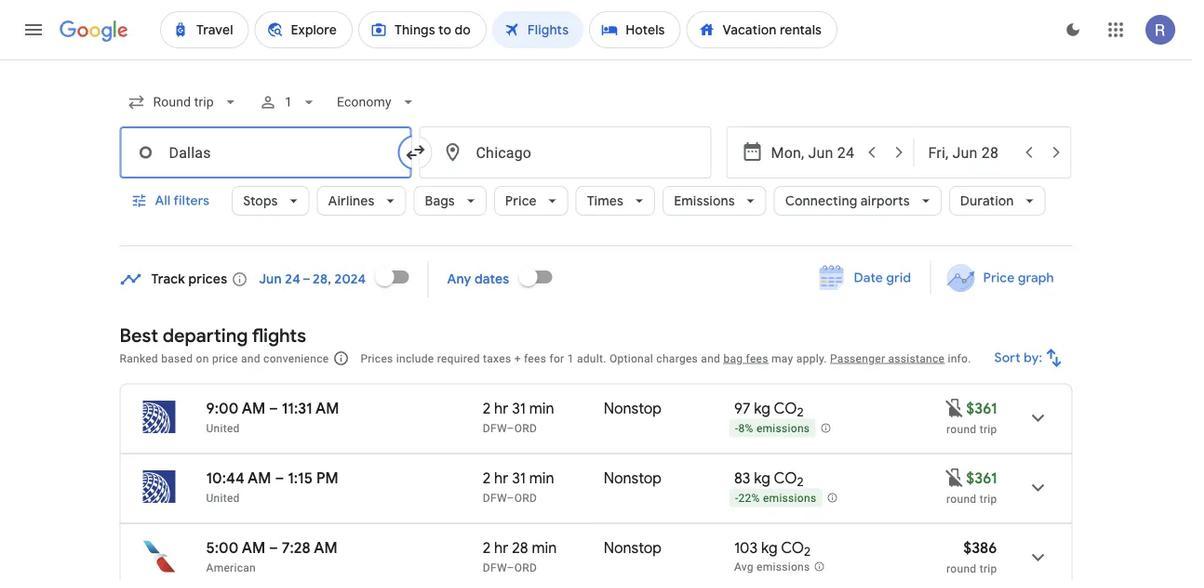 Task type: describe. For each thing, give the bounding box(es) containing it.
10:44 am – 1:15 pm united
[[206, 469, 339, 505]]

connecting airports
[[785, 193, 910, 209]]

1 inside best departing flights main content
[[568, 352, 574, 365]]

1 and from the left
[[241, 352, 261, 365]]

2 down taxes
[[483, 399, 491, 419]]

main menu image
[[22, 19, 45, 41]]

departing
[[163, 324, 248, 348]]

28
[[512, 539, 528, 558]]

361 US dollars text field
[[967, 469, 998, 488]]

stops
[[243, 193, 278, 209]]

none search field containing all filters
[[120, 80, 1073, 247]]

grid
[[887, 270, 912, 287]]

on
[[196, 352, 209, 365]]

nonstop flight. element for 103
[[604, 539, 662, 561]]

am right 11:31
[[316, 399, 339, 419]]

min for 97
[[529, 399, 555, 419]]

dfw for 7:28 am
[[483, 562, 507, 575]]

+
[[515, 352, 521, 365]]

jun
[[259, 271, 282, 288]]

2 inside 97 kg co 2
[[797, 405, 804, 421]]

prices
[[189, 271, 227, 288]]

8%
[[739, 423, 754, 436]]

based
[[161, 352, 193, 365]]

price graph
[[983, 270, 1054, 287]]

airlines button
[[317, 179, 406, 223]]

convenience
[[264, 352, 329, 365]]

apply.
[[797, 352, 827, 365]]

optional
[[610, 352, 654, 365]]

2 inside 2 hr 28 min dfw – ord
[[483, 539, 491, 558]]

flights
[[252, 324, 306, 348]]

filters
[[174, 193, 210, 209]]

co for 103
[[781, 539, 805, 558]]

trip inside $386 round trip
[[980, 563, 998, 576]]

dates
[[475, 271, 510, 288]]

9:00
[[206, 399, 239, 419]]

duration
[[961, 193, 1014, 209]]

date grid
[[854, 270, 912, 287]]

361 US dollars text field
[[967, 399, 998, 419]]

leaves dallas/fort worth international airport at 9:00 am on monday, june 24 and arrives at o'hare international airport at 11:31 am on monday, june 24. element
[[206, 399, 339, 419]]

times
[[587, 193, 624, 209]]

am for 1:15 pm
[[248, 469, 271, 488]]

hr for 1:15 pm
[[494, 469, 509, 488]]

passenger assistance button
[[831, 352, 945, 365]]

swap origin and destination. image
[[405, 142, 427, 164]]

ranked based on price and convenience
[[120, 352, 329, 365]]

-22% emissions
[[735, 493, 817, 506]]

date
[[854, 270, 884, 287]]

connecting airports button
[[774, 179, 942, 223]]

$361 for 83
[[967, 469, 998, 488]]

avg
[[734, 562, 754, 575]]

2 up 2 hr 28 min dfw – ord
[[483, 469, 491, 488]]

change appearance image
[[1051, 7, 1096, 52]]

– inside 10:44 am – 1:15 pm united
[[275, 469, 284, 488]]

ranked
[[120, 352, 158, 365]]

avg emissions
[[734, 562, 810, 575]]

round trip for 83
[[947, 493, 998, 506]]

386 US dollars text field
[[964, 539, 998, 558]]

$386
[[964, 539, 998, 558]]

– inside 2 hr 28 min dfw – ord
[[507, 562, 515, 575]]

– inside 5:00 am – 7:28 am american
[[269, 539, 278, 558]]

this price for this flight doesn't include overhead bin access. if you need a carry-on bag, use the bags filter to update prices. image for 97
[[944, 397, 967, 420]]

all
[[155, 193, 171, 209]]

ord for 11:31 am
[[515, 422, 537, 435]]

bag
[[724, 352, 743, 365]]

charges
[[657, 352, 698, 365]]

dfw for 1:15 pm
[[483, 492, 507, 505]]

ord for 1:15 pm
[[515, 492, 537, 505]]

ord for 7:28 am
[[515, 562, 537, 575]]

include
[[396, 352, 434, 365]]

11:31
[[282, 399, 312, 419]]

all filters button
[[120, 179, 225, 223]]

97 kg co 2
[[734, 399, 804, 421]]

1:15
[[288, 469, 313, 488]]

passenger
[[831, 352, 886, 365]]

adult.
[[577, 352, 607, 365]]

any dates
[[447, 271, 510, 288]]

flight details. leaves dallas/fort worth international airport at 10:44 am on monday, june 24 and arrives at o'hare international airport at 1:15 pm on monday, june 24. image
[[1016, 466, 1061, 511]]

round inside $386 round trip
[[947, 563, 977, 576]]

all filters
[[155, 193, 210, 209]]

83 kg co 2
[[734, 469, 804, 491]]

103
[[734, 539, 758, 558]]

leaves dallas/fort worth international airport at 10:44 am on monday, june 24 and arrives at o'hare international airport at 1:15 pm on monday, june 24. element
[[206, 469, 339, 488]]

duration button
[[950, 179, 1046, 223]]

- for 83
[[735, 493, 739, 506]]

pm
[[316, 469, 339, 488]]

times button
[[576, 179, 656, 223]]

am for 11:31 am
[[242, 399, 265, 419]]

any
[[447, 271, 472, 288]]

best
[[120, 324, 158, 348]]

total duration 2 hr 31 min. element for 97
[[483, 399, 604, 421]]

kg for 97
[[754, 399, 771, 419]]

american
[[206, 562, 256, 575]]

kg for 103
[[762, 539, 778, 558]]

nonstop for 83
[[604, 469, 662, 488]]

31 for 11:31 am
[[512, 399, 526, 419]]

date grid button
[[806, 262, 927, 295]]

nonstop for 97
[[604, 399, 662, 419]]

2 hr 31 min dfw – ord for am
[[483, 399, 555, 435]]

price for price graph
[[983, 270, 1015, 287]]

1 button
[[251, 80, 326, 125]]

leaves dallas/fort worth international airport at 5:00 am on monday, june 24 and arrives at o'hare international airport at 7:28 am on monday, june 24. element
[[206, 539, 338, 558]]

for
[[550, 352, 565, 365]]

loading results progress bar
[[0, 60, 1193, 63]]

total duration 2 hr 28 min. element
[[483, 539, 604, 561]]

am right 7:28
[[314, 539, 338, 558]]

-8% emissions
[[735, 423, 810, 436]]

2 hr 28 min dfw – ord
[[483, 539, 557, 575]]

total duration 2 hr 31 min. element for 83
[[483, 469, 604, 491]]



Task type: locate. For each thing, give the bounding box(es) containing it.
am right '9:00'
[[242, 399, 265, 419]]

10:44
[[206, 469, 245, 488]]

3 hr from the top
[[494, 539, 509, 558]]

learn more about ranking image
[[333, 351, 349, 367]]

am up american
[[242, 539, 266, 558]]

– inside the 9:00 am – 11:31 am united
[[269, 399, 278, 419]]

sort by:
[[995, 350, 1043, 367]]

0 vertical spatial hr
[[494, 399, 509, 419]]

kg for 83
[[754, 469, 771, 488]]

2 vertical spatial min
[[532, 539, 557, 558]]

learn more about tracked prices image
[[231, 271, 248, 288]]

2 fees from the left
[[746, 352, 769, 365]]

co up the -22% emissions
[[774, 469, 797, 488]]

2 and from the left
[[701, 352, 721, 365]]

1 inside popup button
[[285, 95, 292, 110]]

co for 97
[[774, 399, 797, 419]]

min inside 2 hr 28 min dfw – ord
[[532, 539, 557, 558]]

0 vertical spatial trip
[[980, 423, 998, 436]]

1 hr from the top
[[494, 399, 509, 419]]

1 vertical spatial ord
[[515, 492, 537, 505]]

- for 97
[[735, 423, 739, 436]]

0 vertical spatial $361
[[967, 399, 998, 419]]

2 total duration 2 hr 31 min. element from the top
[[483, 469, 604, 491]]

price for price
[[505, 193, 537, 209]]

co inside the 83 kg co 2
[[774, 469, 797, 488]]

0 horizontal spatial 1
[[285, 95, 292, 110]]

1 vertical spatial dfw
[[483, 492, 507, 505]]

kg right 83 on the right of page
[[754, 469, 771, 488]]

emissions down the 83 kg co 2
[[763, 493, 817, 506]]

0 vertical spatial 1
[[285, 95, 292, 110]]

1 vertical spatial 2 hr 31 min dfw – ord
[[483, 469, 555, 505]]

sort by: button
[[988, 336, 1073, 381]]

1 vertical spatial price
[[983, 270, 1015, 287]]

97
[[734, 399, 751, 419]]

ord
[[515, 422, 537, 435], [515, 492, 537, 505], [515, 562, 537, 575]]

1 vertical spatial -
[[735, 493, 739, 506]]

2 ord from the top
[[515, 492, 537, 505]]

1
[[285, 95, 292, 110], [568, 352, 574, 365]]

united for 10:44
[[206, 492, 240, 505]]

kg up avg emissions
[[762, 539, 778, 558]]

price button
[[494, 179, 569, 223]]

2 vertical spatial dfw
[[483, 562, 507, 575]]

total duration 2 hr 31 min. element down for on the left of page
[[483, 399, 604, 421]]

flight details. leaves dallas/fort worth international airport at 9:00 am on monday, june 24 and arrives at o'hare international airport at 11:31 am on monday, june 24. image
[[1016, 396, 1061, 441]]

–
[[269, 399, 278, 419], [507, 422, 515, 435], [275, 469, 284, 488], [507, 492, 515, 505], [269, 539, 278, 558], [507, 562, 515, 575]]

jun 24 – 28, 2024
[[259, 271, 366, 288]]

2 vertical spatial ord
[[515, 562, 537, 575]]

0 vertical spatial min
[[529, 399, 555, 419]]

1 31 from the top
[[512, 399, 526, 419]]

1 dfw from the top
[[483, 422, 507, 435]]

2 vertical spatial trip
[[980, 563, 998, 576]]

2 united from the top
[[206, 492, 240, 505]]

price
[[212, 352, 238, 365]]

2 - from the top
[[735, 493, 739, 506]]

1 vertical spatial trip
[[980, 493, 998, 506]]

$361 left flight details. leaves dallas/fort worth international airport at 10:44 am on monday, june 24 and arrives at o'hare international airport at 1:15 pm on monday, june 24. icon
[[967, 469, 998, 488]]

2 hr from the top
[[494, 469, 509, 488]]

0 horizontal spatial fees
[[524, 352, 547, 365]]

prices
[[361, 352, 393, 365]]

dfw down taxes
[[483, 422, 507, 435]]

co up avg emissions
[[781, 539, 805, 558]]

dfw for 11:31 am
[[483, 422, 507, 435]]

round
[[947, 423, 977, 436], [947, 493, 977, 506], [947, 563, 977, 576]]

nonstop flight. element
[[604, 399, 662, 421], [604, 469, 662, 491], [604, 539, 662, 561]]

2 hr 31 min dfw – ord for pm
[[483, 469, 555, 505]]

1 fees from the left
[[524, 352, 547, 365]]

2 vertical spatial co
[[781, 539, 805, 558]]

round trip
[[947, 423, 998, 436], [947, 493, 998, 506]]

1 horizontal spatial 1
[[568, 352, 574, 365]]

airports
[[861, 193, 910, 209]]

None text field
[[419, 127, 712, 179]]

nonstop for 103
[[604, 539, 662, 558]]

emissions
[[674, 193, 735, 209]]

2 dfw from the top
[[483, 492, 507, 505]]

1 ord from the top
[[515, 422, 537, 435]]

0 vertical spatial nonstop flight. element
[[604, 399, 662, 421]]

find the best price region
[[120, 255, 1073, 310]]

emissions for 83
[[763, 493, 817, 506]]

0 vertical spatial total duration 2 hr 31 min. element
[[483, 399, 604, 421]]

1 vertical spatial nonstop
[[604, 469, 662, 488]]

2 this price for this flight doesn't include overhead bin access. if you need a carry-on bag, use the bags filter to update prices. image from the top
[[944, 467, 967, 490]]

Arrival time: 11:31 AM. text field
[[282, 399, 339, 419]]

kg inside the 83 kg co 2
[[754, 469, 771, 488]]

3 round from the top
[[947, 563, 977, 576]]

best departing flights
[[120, 324, 306, 348]]

0 horizontal spatial price
[[505, 193, 537, 209]]

round trip down 361 us dollars text field
[[947, 423, 998, 436]]

3 ord from the top
[[515, 562, 537, 575]]

this price for this flight doesn't include overhead bin access. if you need a carry-on bag, use the bags filter to update prices. image
[[944, 397, 967, 420], [944, 467, 967, 490]]

1 trip from the top
[[980, 423, 998, 436]]

1 vertical spatial nonstop flight. element
[[604, 469, 662, 491]]

2 vertical spatial nonstop flight. element
[[604, 539, 662, 561]]

0 vertical spatial 2 hr 31 min dfw – ord
[[483, 399, 555, 435]]

dfw
[[483, 422, 507, 435], [483, 492, 507, 505], [483, 562, 507, 575]]

dfw inside 2 hr 28 min dfw – ord
[[483, 562, 507, 575]]

2 trip from the top
[[980, 493, 998, 506]]

$386 round trip
[[947, 539, 998, 576]]

hr inside 2 hr 28 min dfw – ord
[[494, 539, 509, 558]]

round for 83
[[947, 493, 977, 506]]

– down the +
[[507, 422, 515, 435]]

hr left the 28 at the left
[[494, 539, 509, 558]]

co
[[774, 399, 797, 419], [774, 469, 797, 488], [781, 539, 805, 558]]

31 up the 28 at the left
[[512, 469, 526, 488]]

0 vertical spatial united
[[206, 422, 240, 435]]

0 vertical spatial 31
[[512, 399, 526, 419]]

24 – 28,
[[285, 271, 332, 288]]

and
[[241, 352, 261, 365], [701, 352, 721, 365]]

am inside 10:44 am – 1:15 pm united
[[248, 469, 271, 488]]

ord inside 2 hr 28 min dfw – ord
[[515, 562, 537, 575]]

total duration 2 hr 31 min. element up "total duration 2 hr 28 min." 'element'
[[483, 469, 604, 491]]

price left graph
[[983, 270, 1015, 287]]

this price for this flight doesn't include overhead bin access. if you need a carry-on bag, use the bags filter to update prices. image for 83
[[944, 467, 967, 490]]

Departure time: 9:00 AM. text field
[[206, 399, 265, 419]]

1 vertical spatial 1
[[568, 352, 574, 365]]

None field
[[120, 86, 247, 119], [329, 86, 425, 119], [120, 86, 247, 119], [329, 86, 425, 119]]

1 united from the top
[[206, 422, 240, 435]]

2 nonstop flight. element from the top
[[604, 469, 662, 491]]

dfw up 2 hr 28 min dfw – ord
[[483, 492, 507, 505]]

am right 10:44
[[248, 469, 271, 488]]

2 vertical spatial hr
[[494, 539, 509, 558]]

1 vertical spatial round trip
[[947, 493, 998, 506]]

1 vertical spatial 31
[[512, 469, 526, 488]]

5:00
[[206, 539, 239, 558]]

0 vertical spatial co
[[774, 399, 797, 419]]

9:00 am – 11:31 am united
[[206, 399, 339, 435]]

5:00 am – 7:28 am american
[[206, 539, 338, 575]]

price right bags popup button
[[505, 193, 537, 209]]

united for 9:00
[[206, 422, 240, 435]]

Arrival time: 1:15 PM. text field
[[288, 469, 339, 488]]

1 vertical spatial this price for this flight doesn't include overhead bin access. if you need a carry-on bag, use the bags filter to update prices. image
[[944, 467, 967, 490]]

assistance
[[889, 352, 945, 365]]

hr up 2 hr 28 min dfw – ord
[[494, 469, 509, 488]]

this price for this flight doesn't include overhead bin access. if you need a carry-on bag, use the bags filter to update prices. image down assistance
[[944, 397, 967, 420]]

emissions for 97
[[757, 423, 810, 436]]

2 vertical spatial kg
[[762, 539, 778, 558]]

103 kg co 2
[[734, 539, 811, 561]]

best departing flights main content
[[120, 255, 1073, 581]]

7:28
[[282, 539, 311, 558]]

1 vertical spatial hr
[[494, 469, 509, 488]]

hr for 7:28 am
[[494, 539, 509, 558]]

ord up the 28 at the left
[[515, 492, 537, 505]]

kg inside 103 kg co 2
[[762, 539, 778, 558]]

2 2 hr 31 min dfw – ord from the top
[[483, 469, 555, 505]]

0 vertical spatial price
[[505, 193, 537, 209]]

nonstop flight. element for 97
[[604, 399, 662, 421]]

2 hr 31 min dfw – ord up the 28 at the left
[[483, 469, 555, 505]]

0 vertical spatial -
[[735, 423, 739, 436]]

min right the 28 at the left
[[532, 539, 557, 558]]

Departure text field
[[771, 128, 857, 178]]

31 for 1:15 pm
[[512, 469, 526, 488]]

1 vertical spatial emissions
[[763, 493, 817, 506]]

1 nonstop flight. element from the top
[[604, 399, 662, 421]]

Departure time: 5:00 AM. text field
[[206, 539, 266, 558]]

1 horizontal spatial price
[[983, 270, 1015, 287]]

price inside price popup button
[[505, 193, 537, 209]]

trip
[[980, 423, 998, 436], [980, 493, 998, 506], [980, 563, 998, 576]]

trip for 97
[[980, 423, 998, 436]]

dfw down "total duration 2 hr 28 min." 'element'
[[483, 562, 507, 575]]

2 hr 31 min dfw – ord down the +
[[483, 399, 555, 435]]

fees right bag
[[746, 352, 769, 365]]

taxes
[[483, 352, 511, 365]]

1 round from the top
[[947, 423, 977, 436]]

co for 83
[[774, 469, 797, 488]]

sort
[[995, 350, 1021, 367]]

0 vertical spatial kg
[[754, 399, 771, 419]]

hr
[[494, 399, 509, 419], [494, 469, 509, 488], [494, 539, 509, 558]]

round trip down 361 us dollars text box
[[947, 493, 998, 506]]

and right price in the bottom of the page
[[241, 352, 261, 365]]

trip down 361 us dollars text field
[[980, 423, 998, 436]]

1 vertical spatial min
[[529, 469, 555, 488]]

2 nonstop from the top
[[604, 469, 662, 488]]

Arrival time: 7:28 AM. text field
[[282, 539, 338, 558]]

1 $361 from the top
[[967, 399, 998, 419]]

2 up -8% emissions
[[797, 405, 804, 421]]

stops button
[[232, 179, 310, 223]]

price inside the price graph 'button'
[[983, 270, 1015, 287]]

1 this price for this flight doesn't include overhead bin access. if you need a carry-on bag, use the bags filter to update prices. image from the top
[[944, 397, 967, 420]]

2 up the -22% emissions
[[797, 475, 804, 491]]

prices include required taxes + fees for 1 adult. optional charges and bag fees may apply. passenger assistance
[[361, 352, 945, 365]]

2 round trip from the top
[[947, 493, 998, 506]]

ord down the +
[[515, 422, 537, 435]]

$361 down sort on the right bottom of page
[[967, 399, 998, 419]]

1 vertical spatial total duration 2 hr 31 min. element
[[483, 469, 604, 491]]

– left 1:15
[[275, 469, 284, 488]]

round down the $386 text field
[[947, 563, 977, 576]]

0 vertical spatial nonstop
[[604, 399, 662, 419]]

united inside the 9:00 am – 11:31 am united
[[206, 422, 240, 435]]

bags button
[[414, 179, 487, 223]]

22%
[[739, 493, 760, 506]]

2024
[[335, 271, 366, 288]]

3 nonstop flight. element from the top
[[604, 539, 662, 561]]

0 vertical spatial emissions
[[757, 423, 810, 436]]

1 nonstop from the top
[[604, 399, 662, 419]]

track prices
[[151, 271, 227, 288]]

2 $361 from the top
[[967, 469, 998, 488]]

min for 83
[[529, 469, 555, 488]]

bag fees button
[[724, 352, 769, 365]]

83
[[734, 469, 751, 488]]

min
[[529, 399, 555, 419], [529, 469, 555, 488], [532, 539, 557, 558]]

2 31 from the top
[[512, 469, 526, 488]]

- down 83 on the right of page
[[735, 493, 739, 506]]

round down 361 us dollars text box
[[947, 493, 977, 506]]

fees right the +
[[524, 352, 547, 365]]

united
[[206, 422, 240, 435], [206, 492, 240, 505]]

– left 11:31
[[269, 399, 278, 419]]

and left bag
[[701, 352, 721, 365]]

- down 97
[[735, 423, 739, 436]]

31 down the +
[[512, 399, 526, 419]]

None search field
[[120, 80, 1073, 247]]

1 2 hr 31 min dfw – ord from the top
[[483, 399, 555, 435]]

Return text field
[[929, 128, 1014, 178]]

total duration 2 hr 31 min. element
[[483, 399, 604, 421], [483, 469, 604, 491]]

2 inside the 83 kg co 2
[[797, 475, 804, 491]]

trip for 83
[[980, 493, 998, 506]]

co inside 103 kg co 2
[[781, 539, 805, 558]]

2 round from the top
[[947, 493, 977, 506]]

ord down the 28 at the left
[[515, 562, 537, 575]]

1 - from the top
[[735, 423, 739, 436]]

2 vertical spatial round
[[947, 563, 977, 576]]

trip down the $386 text field
[[980, 563, 998, 576]]

Departure time: 10:44 AM. text field
[[206, 469, 271, 488]]

co up -8% emissions
[[774, 399, 797, 419]]

required
[[437, 352, 480, 365]]

flight details. leaves dallas/fort worth international airport at 5:00 am on monday, june 24 and arrives at o'hare international airport at 7:28 am on monday, june 24. image
[[1016, 536, 1061, 581]]

price graph button
[[935, 262, 1069, 295]]

min up "total duration 2 hr 28 min." 'element'
[[529, 469, 555, 488]]

3 dfw from the top
[[483, 562, 507, 575]]

emissions button
[[663, 179, 767, 223]]

united inside 10:44 am – 1:15 pm united
[[206, 492, 240, 505]]

this price for this flight doesn't include overhead bin access. if you need a carry-on bag, use the bags filter to update prices. image down 361 us dollars text field
[[944, 467, 967, 490]]

2 left the 28 at the left
[[483, 539, 491, 558]]

2 vertical spatial emissions
[[757, 562, 810, 575]]

graph
[[1018, 270, 1054, 287]]

2 vertical spatial nonstop
[[604, 539, 662, 558]]

1 round trip from the top
[[947, 423, 998, 436]]

0 vertical spatial round trip
[[947, 423, 998, 436]]

0 vertical spatial this price for this flight doesn't include overhead bin access. if you need a carry-on bag, use the bags filter to update prices. image
[[944, 397, 967, 420]]

round for 97
[[947, 423, 977, 436]]

emissions
[[757, 423, 810, 436], [763, 493, 817, 506], [757, 562, 810, 575]]

– up the 28 at the left
[[507, 492, 515, 505]]

1 total duration 2 hr 31 min. element from the top
[[483, 399, 604, 421]]

airlines
[[328, 193, 375, 209]]

0 vertical spatial ord
[[515, 422, 537, 435]]

min for 103
[[532, 539, 557, 558]]

$361 for 97
[[967, 399, 998, 419]]

1 vertical spatial round
[[947, 493, 977, 506]]

may
[[772, 352, 794, 365]]

– left 7:28
[[269, 539, 278, 558]]

1 vertical spatial kg
[[754, 469, 771, 488]]

– down the 28 at the left
[[507, 562, 515, 575]]

0 horizontal spatial and
[[241, 352, 261, 365]]

3 nonstop from the top
[[604, 539, 662, 558]]

0 vertical spatial dfw
[[483, 422, 507, 435]]

co inside 97 kg co 2
[[774, 399, 797, 419]]

fees
[[524, 352, 547, 365], [746, 352, 769, 365]]

hr down taxes
[[494, 399, 509, 419]]

1 horizontal spatial fees
[[746, 352, 769, 365]]

3 trip from the top
[[980, 563, 998, 576]]

min down for on the left of page
[[529, 399, 555, 419]]

bags
[[425, 193, 455, 209]]

by:
[[1025, 350, 1043, 367]]

1 vertical spatial co
[[774, 469, 797, 488]]

1 horizontal spatial and
[[701, 352, 721, 365]]

emissions down 97 kg co 2
[[757, 423, 810, 436]]

1 vertical spatial united
[[206, 492, 240, 505]]

2 inside 103 kg co 2
[[805, 545, 811, 561]]

kg inside 97 kg co 2
[[754, 399, 771, 419]]

am for 7:28 am
[[242, 539, 266, 558]]

price
[[505, 193, 537, 209], [983, 270, 1015, 287]]

nonstop
[[604, 399, 662, 419], [604, 469, 662, 488], [604, 539, 662, 558]]

hr for 11:31 am
[[494, 399, 509, 419]]

connecting
[[785, 193, 858, 209]]

united down 10:44
[[206, 492, 240, 505]]

$361
[[967, 399, 998, 419], [967, 469, 998, 488]]

kg right 97
[[754, 399, 771, 419]]

-
[[735, 423, 739, 436], [735, 493, 739, 506]]

united down '9:00'
[[206, 422, 240, 435]]

nonstop flight. element for 83
[[604, 469, 662, 491]]

None text field
[[120, 127, 412, 179]]

2
[[483, 399, 491, 419], [797, 405, 804, 421], [483, 469, 491, 488], [797, 475, 804, 491], [483, 539, 491, 558], [805, 545, 811, 561]]

emissions down 103 kg co 2
[[757, 562, 810, 575]]

1 vertical spatial $361
[[967, 469, 998, 488]]

track
[[151, 271, 185, 288]]

2 up avg emissions
[[805, 545, 811, 561]]

trip down 361 us dollars text box
[[980, 493, 998, 506]]

round trip for 97
[[947, 423, 998, 436]]

round down 361 us dollars text field
[[947, 423, 977, 436]]

0 vertical spatial round
[[947, 423, 977, 436]]



Task type: vqa. For each thing, say whether or not it's contained in the screenshot.
"Brenton" at the right bottom of the page
no



